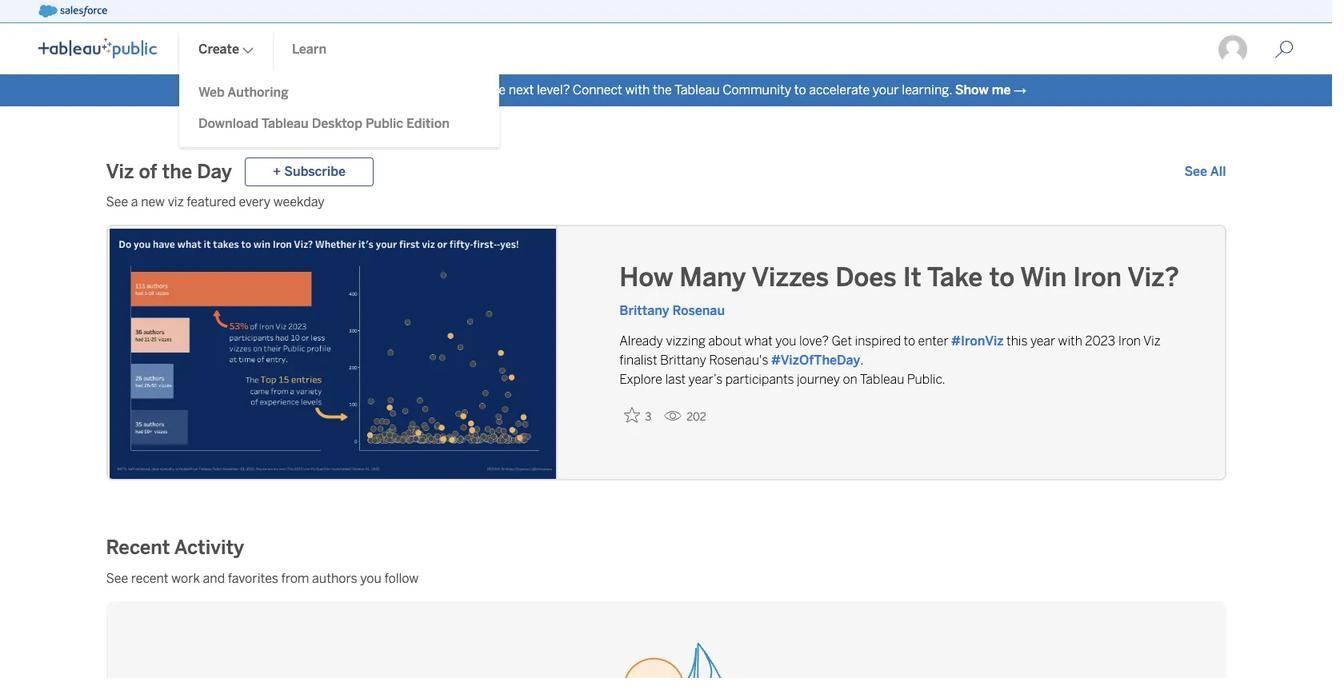 Task type: locate. For each thing, give the bounding box(es) containing it.
tableau down .
[[860, 372, 905, 387]]

.
[[861, 353, 864, 368]]

of
[[139, 160, 157, 183]]

2 horizontal spatial tableau
[[860, 372, 905, 387]]

the inside heading
[[162, 160, 192, 183]]

see left a
[[106, 195, 128, 210]]

on
[[843, 372, 858, 387]]

viz
[[106, 160, 134, 183], [1144, 334, 1161, 349]]

0 vertical spatial you
[[776, 334, 797, 349]]

viz right 2023
[[1144, 334, 1161, 349]]

0 horizontal spatial the
[[162, 160, 192, 183]]

show
[[956, 82, 989, 98]]

0 vertical spatial with
[[626, 82, 650, 98]]

tableau left community
[[675, 82, 720, 98]]

see recent work and favorites from authors you follow
[[106, 572, 419, 587]]

Add Favorite button
[[620, 403, 658, 429]]

iron right 2023
[[1119, 334, 1142, 349]]

see left all
[[1185, 164, 1208, 179]]

recent activity heading
[[106, 535, 244, 561]]

with right connect
[[626, 82, 650, 98]]

0 horizontal spatial with
[[626, 82, 650, 98]]

1 vertical spatial viz
[[1144, 334, 1161, 349]]

see all link
[[1185, 163, 1227, 182]]

new
[[141, 195, 165, 210]]

brittany down vizzing
[[660, 353, 707, 368]]

the right 'of'
[[162, 160, 192, 183]]

to left win on the right of page
[[990, 263, 1015, 293]]

0 vertical spatial viz
[[106, 160, 134, 183]]

1 vertical spatial with
[[1059, 334, 1083, 349]]

your
[[382, 82, 408, 98], [873, 82, 900, 98]]

love?
[[800, 334, 829, 349]]

tableau inside "list options" "menu"
[[262, 116, 309, 131]]

1 horizontal spatial tableau
[[675, 82, 720, 98]]

to left enter
[[904, 334, 916, 349]]

iron
[[1074, 263, 1122, 293], [1119, 334, 1142, 349]]

already vizzing about what you love? get inspired to enter #ironviz this year with 2023 iron viz finalist brittany rosenau's #vizoftheday . explore last year's participants journey on tableau public.
[[620, 334, 1161, 387]]

the right connect
[[653, 82, 672, 98]]

0 horizontal spatial your
[[382, 82, 408, 98]]

1 vertical spatial tableau
[[262, 116, 309, 131]]

→
[[1014, 82, 1027, 98]]

you right what
[[776, 334, 797, 349]]

connect
[[573, 82, 623, 98]]

brittany inside already vizzing about what you love? get inspired to enter #ironviz this year with 2023 iron viz finalist brittany rosenau's #vizoftheday . explore last year's participants journey on tableau public.
[[660, 353, 707, 368]]

see recent work and favorites from authors you follow element
[[106, 570, 1227, 589]]

brittany up already
[[620, 303, 670, 319]]

take
[[928, 263, 983, 293]]

this
[[1007, 334, 1028, 349]]

see inside see all viz of the day element
[[1185, 164, 1208, 179]]

+
[[273, 164, 281, 179]]

see inside the "see recent work and favorites from authors you follow" element
[[106, 572, 128, 587]]

follow
[[385, 572, 419, 587]]

viz left 'of'
[[106, 160, 134, 183]]

last
[[666, 372, 686, 387]]

authors
[[312, 572, 358, 587]]

year's
[[689, 372, 723, 387]]

see for see all
[[1185, 164, 1208, 179]]

want to take your data skills to the next level? connect with the tableau community to accelerate your learning. show me →
[[306, 82, 1027, 98]]

you
[[776, 334, 797, 349], [360, 572, 382, 587]]

activity
[[174, 536, 244, 559]]

2 vertical spatial see
[[106, 572, 128, 587]]

vizzes
[[752, 263, 830, 293]]

brittany
[[620, 303, 670, 319], [660, 353, 707, 368]]

with
[[626, 82, 650, 98], [1059, 334, 1083, 349]]

list options menu
[[179, 70, 500, 147]]

public
[[366, 116, 404, 131]]

the
[[487, 82, 506, 98], [653, 82, 672, 98], [162, 160, 192, 183]]

viz inside already vizzing about what you love? get inspired to enter #ironviz this year with 2023 iron viz finalist brittany rosenau's #vizoftheday . explore last year's participants journey on tableau public.
[[1144, 334, 1161, 349]]

see for see recent work and favorites from authors you follow
[[106, 572, 128, 587]]

viz of the day
[[106, 160, 232, 183]]

iron right win on the right of page
[[1074, 263, 1122, 293]]

see left recent
[[106, 572, 128, 587]]

202
[[687, 411, 707, 424]]

see all
[[1185, 164, 1227, 179]]

3
[[645, 411, 652, 424]]

#ironviz link
[[952, 334, 1004, 349]]

recent
[[131, 572, 169, 587]]

your right "take"
[[382, 82, 408, 98]]

your left "learning." at the top
[[873, 82, 900, 98]]

1 vertical spatial iron
[[1119, 334, 1142, 349]]

work
[[172, 572, 200, 587]]

salesforce logo image
[[38, 5, 107, 18]]

0 vertical spatial tableau
[[675, 82, 720, 98]]

1 vertical spatial see
[[106, 195, 128, 210]]

1 vertical spatial brittany
[[660, 353, 707, 368]]

with right year
[[1059, 334, 1083, 349]]

+ subscribe
[[273, 164, 346, 179]]

public.
[[908, 372, 946, 387]]

0 horizontal spatial tableau
[[262, 116, 309, 131]]

1 horizontal spatial with
[[1059, 334, 1083, 349]]

1 vertical spatial you
[[360, 572, 382, 587]]

from
[[281, 572, 309, 587]]

learn link
[[273, 25, 346, 74]]

0 vertical spatial see
[[1185, 164, 1208, 179]]

weekday
[[274, 195, 325, 210]]

brittany rosenau link
[[620, 303, 725, 319]]

0 vertical spatial brittany
[[620, 303, 670, 319]]

1 horizontal spatial you
[[776, 334, 797, 349]]

and
[[203, 572, 225, 587]]

day
[[197, 160, 232, 183]]

you inside already vizzing about what you love? get inspired to enter #ironviz this year with 2023 iron viz finalist brittany rosenau's #vizoftheday . explore last year's participants journey on tableau public.
[[776, 334, 797, 349]]

tableau
[[675, 82, 720, 98], [262, 116, 309, 131], [860, 372, 905, 387]]

to
[[339, 82, 351, 98], [472, 82, 484, 98], [795, 82, 807, 98], [990, 263, 1015, 293], [904, 334, 916, 349]]

inspired
[[855, 334, 901, 349]]

1 horizontal spatial viz
[[1144, 334, 1161, 349]]

many
[[680, 263, 746, 293]]

see inside the see a new viz featured every weekday element
[[106, 195, 128, 210]]

see
[[1185, 164, 1208, 179], [106, 195, 128, 210], [106, 572, 128, 587]]

0 horizontal spatial viz
[[106, 160, 134, 183]]

desktop
[[312, 116, 363, 131]]

1 horizontal spatial your
[[873, 82, 900, 98]]

tableau down authoring
[[262, 116, 309, 131]]

the left 'next'
[[487, 82, 506, 98]]

viz of the day heading
[[106, 159, 232, 185]]

download
[[199, 116, 259, 131]]

#vizoftheday
[[772, 353, 861, 368]]

viz?
[[1128, 263, 1180, 293]]

you left follow
[[360, 572, 382, 587]]

show me link
[[956, 82, 1011, 98]]

2 vertical spatial tableau
[[860, 372, 905, 387]]

finalist
[[620, 353, 658, 368]]

how many vizzes does it take to win iron viz?
[[620, 263, 1180, 293]]



Task type: vqa. For each thing, say whether or not it's contained in the screenshot.
the left Tich Mabiza image
no



Task type: describe. For each thing, give the bounding box(es) containing it.
journey
[[797, 372, 841, 387]]

see all viz of the day element
[[1185, 163, 1227, 182]]

data
[[411, 82, 437, 98]]

get
[[832, 334, 853, 349]]

accelerate
[[810, 82, 870, 98]]

logo image
[[38, 38, 157, 58]]

it
[[904, 263, 922, 293]]

recent activity
[[106, 536, 244, 559]]

viz inside heading
[[106, 160, 134, 183]]

about
[[709, 334, 742, 349]]

authoring
[[228, 85, 289, 100]]

how
[[620, 263, 673, 293]]

+ subscribe button
[[245, 158, 374, 187]]

already
[[620, 334, 664, 349]]

with inside already vizzing about what you love? get inspired to enter #ironviz this year with 2023 iron viz finalist brittany rosenau's #vizoftheday . explore last year's participants journey on tableau public.
[[1059, 334, 1083, 349]]

does
[[836, 263, 897, 293]]

favorites
[[228, 572, 278, 587]]

tableau inside already vizzing about what you love? get inspired to enter #ironviz this year with 2023 iron viz finalist brittany rosenau's #vizoftheday . explore last year's participants journey on tableau public.
[[860, 372, 905, 387]]

viz
[[168, 195, 184, 210]]

#vizoftheday link
[[772, 353, 861, 368]]

a
[[131, 195, 138, 210]]

0 vertical spatial iron
[[1074, 263, 1122, 293]]

featured
[[187, 195, 236, 210]]

explore
[[620, 372, 663, 387]]

go to search image
[[1256, 40, 1314, 59]]

download tableau desktop public edition
[[199, 116, 450, 131]]

next
[[509, 82, 534, 98]]

to left "accelerate"
[[795, 82, 807, 98]]

level?
[[537, 82, 570, 98]]

2023
[[1086, 334, 1116, 349]]

rosenau
[[673, 303, 725, 319]]

2 horizontal spatial the
[[653, 82, 672, 98]]

to inside already vizzing about what you love? get inspired to enter #ironviz this year with 2023 iron viz finalist brittany rosenau's #vizoftheday . explore last year's participants journey on tableau public.
[[904, 334, 916, 349]]

#ironviz
[[952, 334, 1004, 349]]

rosenau's
[[710, 353, 769, 368]]

tim.burton6800 image
[[1218, 34, 1250, 66]]

2 your from the left
[[873, 82, 900, 98]]

brittany rosenau
[[620, 303, 725, 319]]

recent
[[106, 536, 170, 559]]

want
[[306, 82, 336, 98]]

to right the 'skills'
[[472, 82, 484, 98]]

vizzing
[[666, 334, 706, 349]]

1 horizontal spatial the
[[487, 82, 506, 98]]

web
[[199, 85, 225, 100]]

202 views element
[[658, 404, 713, 431]]

see a new viz featured every weekday element
[[106, 193, 1227, 212]]

to left "take"
[[339, 82, 351, 98]]

create
[[199, 42, 239, 57]]

what
[[745, 334, 773, 349]]

how many vizzes does it take to win iron viz? link
[[620, 260, 1180, 295]]

create button
[[179, 25, 273, 74]]

community
[[723, 82, 792, 98]]

enter
[[919, 334, 949, 349]]

me
[[992, 82, 1011, 98]]

web authoring
[[199, 85, 289, 100]]

0 horizontal spatial you
[[360, 572, 382, 587]]

subscribe
[[284, 164, 346, 179]]

year
[[1031, 334, 1056, 349]]

see a new viz featured every weekday
[[106, 195, 325, 210]]

all
[[1211, 164, 1227, 179]]

1 your from the left
[[382, 82, 408, 98]]

participants
[[726, 372, 795, 387]]

win
[[1021, 263, 1067, 293]]

every
[[239, 195, 271, 210]]

take
[[354, 82, 379, 98]]

see for see a new viz featured every weekday
[[106, 195, 128, 210]]

edition
[[407, 116, 450, 131]]

skills
[[440, 82, 469, 98]]

iron inside already vizzing about what you love? get inspired to enter #ironviz this year with 2023 iron viz finalist brittany rosenau's #vizoftheday . explore last year's participants journey on tableau public.
[[1119, 334, 1142, 349]]

learn
[[292, 42, 327, 57]]

learning.
[[902, 82, 953, 98]]



